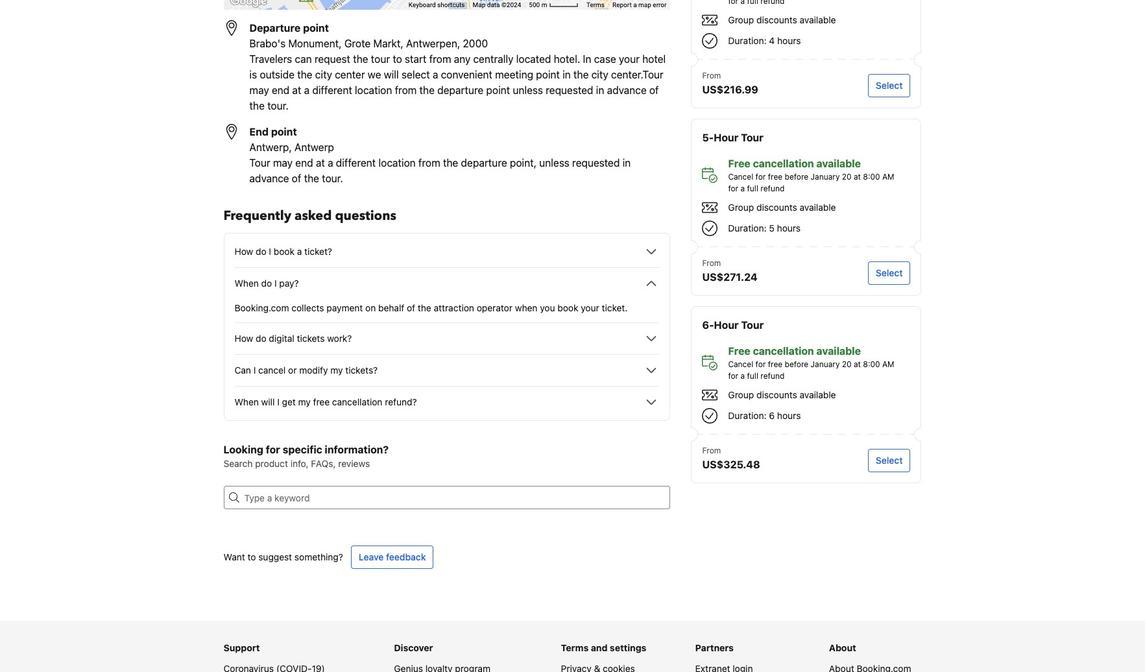 Task type: describe. For each thing, give the bounding box(es) containing it.
operator
[[477, 302, 513, 313]]

will inside 'dropdown button'
[[261, 396, 275, 407]]

hour for 5-
[[714, 132, 739, 143]]

a inside end point antwerp, antwerp tour may end at a different location from the departure point, unless requested in advance of the tour.
[[328, 157, 333, 169]]

want to suggest something?
[[223, 551, 343, 562]]

1 city from the left
[[315, 69, 332, 80]]

hotel
[[642, 53, 666, 65]]

and
[[591, 642, 608, 653]]

available for duration: 5 hours
[[800, 202, 836, 213]]

map region
[[223, 0, 670, 10]]

when will i get my free cancellation refund? button
[[235, 394, 659, 410]]

about
[[829, 642, 856, 653]]

before for 6-hour tour
[[785, 359, 808, 369]]

hours for 6-hour tour
[[777, 410, 801, 421]]

tickets?
[[345, 365, 378, 376]]

digital
[[269, 333, 294, 344]]

4
[[769, 35, 775, 46]]

at inside the departure point brabo's monument, grote markt, antwerpen, 2000 travelers can request the tour to start from any centrally located hotel. in case your hotel is outside the city center we will select a convenient meeting point in the city center.tour may end at a different location from the departure point unless requested in advance of the tour.
[[292, 84, 301, 96]]

info,
[[290, 458, 309, 469]]

point,
[[510, 157, 537, 169]]

settings
[[610, 642, 646, 653]]

keyboard shortcuts button
[[409, 1, 465, 10]]

group for 6-hour tour
[[728, 389, 754, 400]]

centrally
[[473, 53, 513, 65]]

work?
[[327, 333, 352, 344]]

i for get
[[277, 396, 279, 407]]

frequently
[[223, 207, 291, 224]]

travelers
[[249, 53, 292, 65]]

departure point brabo's monument, grote markt, antwerpen, 2000 travelers can request the tour to start from any centrally located hotel. in case your hotel is outside the city center we will select a convenient meeting point in the city center.tour may end at a different location from the departure point unless requested in advance of the tour.
[[249, 22, 666, 112]]

can i cancel or modify my tickets?
[[235, 365, 378, 376]]

how for how do i book a ticket?
[[235, 246, 253, 257]]

outside
[[260, 69, 295, 80]]

duration: 4 hours
[[728, 35, 801, 46]]

report a map error
[[612, 1, 667, 8]]

how do digital tickets work?
[[235, 333, 352, 344]]

may inside end point antwerp, antwerp tour may end at a different location from the departure point, unless requested in advance of the tour.
[[273, 157, 293, 169]]

from for us$325.48
[[702, 446, 721, 455]]

my inside 'dropdown button'
[[298, 396, 311, 407]]

feedback
[[386, 551, 426, 562]]

payment
[[327, 302, 363, 313]]

0 horizontal spatial in
[[563, 69, 571, 80]]

when will i get my free cancellation refund?
[[235, 396, 417, 407]]

for down 5-hour tour
[[756, 172, 766, 182]]

want
[[223, 551, 245, 562]]

1 vertical spatial your
[[581, 302, 599, 313]]

in
[[583, 53, 591, 65]]

your inside the departure point brabo's monument, grote markt, antwerpen, 2000 travelers can request the tour to start from any centrally located hotel. in case your hotel is outside the city center we will select a convenient meeting point in the city center.tour may end at a different location from the departure point unless requested in advance of the tour.
[[619, 53, 640, 65]]

how do i book a ticket?
[[235, 246, 332, 257]]

requested inside the departure point brabo's monument, grote markt, antwerpen, 2000 travelers can request the tour to start from any centrally located hotel. in case your hotel is outside the city center we will select a convenient meeting point in the city center.tour may end at a different location from the departure point unless requested in advance of the tour.
[[546, 84, 593, 96]]

duration: 5 hours
[[728, 223, 801, 234]]

booking.com
[[235, 302, 289, 313]]

pay?
[[279, 278, 299, 289]]

booking.com collects payment on behalf of the attraction operator when you book your ticket.
[[235, 302, 628, 313]]

from us$325.48
[[702, 446, 760, 470]]

information?
[[325, 444, 389, 455]]

partners
[[695, 642, 734, 653]]

departure
[[249, 22, 301, 34]]

1 vertical spatial book
[[557, 302, 578, 313]]

6-hour tour
[[702, 319, 764, 331]]

6-
[[702, 319, 714, 331]]

0 horizontal spatial to
[[248, 551, 256, 562]]

book inside how do i book a ticket? dropdown button
[[274, 246, 295, 257]]

refund for 6-hour tour
[[761, 371, 785, 381]]

free cancellation available cancel for free before january 20 at 8:00 am for a full refund for 6-hour tour
[[728, 345, 894, 381]]

convenient
[[441, 69, 492, 80]]

free inside 'dropdown button'
[[313, 396, 330, 407]]

something?
[[294, 551, 343, 562]]

center
[[335, 69, 365, 80]]

asked
[[295, 207, 332, 224]]

a right select
[[433, 69, 438, 80]]

my inside dropdown button
[[330, 365, 343, 376]]

to inside the departure point brabo's monument, grote markt, antwerpen, 2000 travelers can request the tour to start from any centrally located hotel. in case your hotel is outside the city center we will select a convenient meeting point in the city center.tour may end at a different location from the departure point unless requested in advance of the tour.
[[393, 53, 402, 65]]

select for 5-hour tour
[[876, 267, 903, 278]]

5
[[769, 223, 775, 234]]

6
[[769, 410, 775, 421]]

will inside the departure point brabo's monument, grote markt, antwerpen, 2000 travelers can request the tour to start from any centrally located hotel. in case your hotel is outside the city center we will select a convenient meeting point in the city center.tour may end at a different location from the departure point unless requested in advance of the tour.
[[384, 69, 399, 80]]

request
[[315, 53, 350, 65]]

requested inside end point antwerp, antwerp tour may end at a different location from the departure point, unless requested in advance of the tour.
[[572, 157, 620, 169]]

free for 5-hour tour
[[768, 172, 783, 182]]

behalf
[[378, 302, 404, 313]]

full for 5-hour tour
[[747, 184, 758, 193]]

2000
[[463, 38, 488, 49]]

tour. inside the departure point brabo's monument, grote markt, antwerpen, 2000 travelers can request the tour to start from any centrally located hotel. in case your hotel is outside the city center we will select a convenient meeting point in the city center.tour may end at a different location from the departure point unless requested in advance of the tour.
[[267, 100, 289, 112]]

is
[[249, 69, 257, 80]]

0 vertical spatial from
[[429, 53, 451, 65]]

free for 5-hour tour
[[728, 158, 750, 169]]

for inside 'looking for specific information? search product info, faqs, reviews'
[[266, 444, 280, 455]]

discounts for 6-hour tour
[[756, 389, 797, 400]]

group for 5-hour tour
[[728, 202, 754, 213]]

m
[[541, 1, 547, 8]]

i for pay?
[[274, 278, 277, 289]]

how do i book a ticket? button
[[235, 244, 659, 260]]

1 duration: from the top
[[728, 35, 767, 46]]

from inside end point antwerp, antwerp tour may end at a different location from the departure point, unless requested in advance of the tour.
[[418, 157, 440, 169]]

500 m button
[[525, 1, 583, 10]]

©2024
[[501, 1, 521, 8]]

attraction
[[434, 302, 474, 313]]

map data ©2024
[[473, 1, 521, 8]]

get
[[282, 396, 296, 407]]

when do i pay? button
[[235, 276, 659, 291]]

ticket.
[[602, 302, 628, 313]]

how do digital tickets work? button
[[235, 331, 659, 346]]

any
[[454, 53, 470, 65]]

when for when will i get my free cancellation refund?
[[235, 396, 259, 407]]

a inside dropdown button
[[297, 246, 302, 257]]

when
[[515, 302, 537, 313]]

in inside end point antwerp, antwerp tour may end at a different location from the departure point, unless requested in advance of the tour.
[[623, 157, 631, 169]]

hotel.
[[554, 53, 580, 65]]

report a map error link
[[612, 1, 667, 8]]

location inside end point antwerp, antwerp tour may end at a different location from the departure point, unless requested in advance of the tour.
[[378, 157, 416, 169]]

select button for 6-hour tour
[[868, 449, 911, 472]]

a up duration: 6 hours
[[741, 371, 745, 381]]

we
[[368, 69, 381, 80]]

error
[[653, 1, 667, 8]]

tour inside end point antwerp, antwerp tour may end at a different location from the departure point, unless requested in advance of the tour.
[[249, 157, 270, 169]]

leave feedback
[[359, 551, 426, 562]]

looking for specific information? search product info, faqs, reviews
[[223, 444, 389, 469]]

duration: for 5-hour tour
[[728, 223, 767, 234]]

when do i pay?
[[235, 278, 299, 289]]

unless inside end point antwerp, antwerp tour may end at a different location from the departure point, unless requested in advance of the tour.
[[539, 157, 569, 169]]

keyboard shortcuts
[[409, 1, 465, 8]]

from us$271.24
[[702, 258, 757, 283]]

from for us$216.99
[[702, 71, 721, 80]]

select button for 5-hour tour
[[868, 261, 911, 285]]

duration: for 6-hour tour
[[728, 410, 767, 421]]



Task type: locate. For each thing, give the bounding box(es) containing it.
i right can
[[254, 365, 256, 376]]

2 vertical spatial from
[[418, 157, 440, 169]]

end inside end point antwerp, antwerp tour may end at a different location from the departure point, unless requested in advance of the tour.
[[295, 157, 313, 169]]

frequently asked questions
[[223, 207, 396, 224]]

how inside how do digital tickets work? dropdown button
[[235, 333, 253, 344]]

2 how from the top
[[235, 333, 253, 344]]

0 horizontal spatial will
[[261, 396, 275, 407]]

1 january from the top
[[811, 172, 840, 182]]

or
[[288, 365, 297, 376]]

from inside from us$216.99
[[702, 71, 721, 80]]

1 cancel from the top
[[728, 172, 753, 182]]

do up when do i pay?
[[256, 246, 266, 257]]

i inside dropdown button
[[254, 365, 256, 376]]

of down antwerp
[[292, 173, 301, 184]]

0 vertical spatial january
[[811, 172, 840, 182]]

0 vertical spatial your
[[619, 53, 640, 65]]

duration: left 4
[[728, 35, 767, 46]]

0 vertical spatial requested
[[546, 84, 593, 96]]

unless down meeting
[[513, 84, 543, 96]]

leave feedback button
[[351, 546, 434, 569]]

0 vertical spatial 8:00
[[863, 172, 880, 182]]

1 full from the top
[[747, 184, 758, 193]]

before up duration: 6 hours
[[785, 359, 808, 369]]

january
[[811, 172, 840, 182], [811, 359, 840, 369]]

3 group discounts available from the top
[[728, 389, 836, 400]]

2 vertical spatial group
[[728, 389, 754, 400]]

point
[[303, 22, 329, 34], [536, 69, 560, 80], [486, 84, 510, 96], [271, 126, 297, 138]]

cancellation down tickets? on the bottom left of page
[[332, 396, 382, 407]]

1 how from the top
[[235, 246, 253, 257]]

discounts for 5-hour tour
[[756, 202, 797, 213]]

tour right '6-'
[[741, 319, 764, 331]]

0 vertical spatial book
[[274, 246, 295, 257]]

1 horizontal spatial may
[[273, 157, 293, 169]]

1 horizontal spatial to
[[393, 53, 402, 65]]

tour for 6-hour tour
[[741, 319, 764, 331]]

1 vertical spatial from
[[395, 84, 417, 96]]

from up us$216.99
[[702, 71, 721, 80]]

will left get
[[261, 396, 275, 407]]

free up 6
[[768, 359, 783, 369]]

1 vertical spatial 8:00
[[863, 359, 880, 369]]

1 vertical spatial group discounts available
[[728, 202, 836, 213]]

0 vertical spatial to
[[393, 53, 402, 65]]

free down 5-hour tour
[[728, 158, 750, 169]]

unless inside the departure point brabo's monument, grote markt, antwerpen, 2000 travelers can request the tour to start from any centrally located hotel. in case your hotel is outside the city center we will select a convenient meeting point in the city center.tour may end at a different location from the departure point unless requested in advance of the tour.
[[513, 84, 543, 96]]

before up duration: 5 hours
[[785, 172, 808, 182]]

2 select button from the top
[[868, 261, 911, 285]]

free up 5
[[768, 172, 783, 182]]

map
[[473, 1, 485, 8]]

1 group from the top
[[728, 14, 754, 25]]

2 from from the top
[[702, 258, 721, 268]]

0 vertical spatial group discounts available
[[728, 14, 836, 25]]

terms
[[586, 1, 605, 8], [561, 642, 589, 653]]

2 vertical spatial select
[[876, 455, 903, 466]]

group discounts available up 5
[[728, 202, 836, 213]]

different inside the departure point brabo's monument, grote markt, antwerpen, 2000 travelers can request the tour to start from any centrally located hotel. in case your hotel is outside the city center we will select a convenient meeting point in the city center.tour may end at a different location from the departure point unless requested in advance of the tour.
[[312, 84, 352, 96]]

report
[[612, 1, 632, 8]]

available for duration: 4 hours
[[800, 14, 836, 25]]

from for us$271.24
[[702, 258, 721, 268]]

cancel down "6-hour tour"
[[728, 359, 753, 369]]

1 vertical spatial tour
[[249, 157, 270, 169]]

brabo's
[[249, 38, 286, 49]]

0 vertical spatial do
[[256, 246, 266, 257]]

cancellation
[[753, 158, 814, 169], [753, 345, 814, 357], [332, 396, 382, 407]]

of inside end point antwerp, antwerp tour may end at a different location from the departure point, unless requested in advance of the tour.
[[292, 173, 301, 184]]

1 discounts from the top
[[756, 14, 797, 25]]

free right get
[[313, 396, 330, 407]]

free down "6-hour tour"
[[728, 345, 750, 357]]

1 horizontal spatial end
[[295, 157, 313, 169]]

terms and settings
[[561, 642, 646, 653]]

a left map
[[633, 1, 637, 8]]

different inside end point antwerp, antwerp tour may end at a different location from the departure point, unless requested in advance of the tour.
[[336, 157, 376, 169]]

us$271.24
[[702, 271, 757, 283]]

from inside from us$271.24
[[702, 258, 721, 268]]

january for 5-hour tour
[[811, 172, 840, 182]]

cancellation down 5-hour tour
[[753, 158, 814, 169]]

my right get
[[298, 396, 311, 407]]

i inside 'dropdown button'
[[277, 396, 279, 407]]

terms for terms 'link'
[[586, 1, 605, 8]]

500 m
[[529, 1, 549, 8]]

1 select button from the top
[[868, 74, 911, 97]]

tour
[[741, 132, 764, 143], [249, 157, 270, 169], [741, 319, 764, 331]]

tour for 5-hour tour
[[741, 132, 764, 143]]

0 vertical spatial before
[[785, 172, 808, 182]]

0 vertical spatial how
[[235, 246, 253, 257]]

3 from from the top
[[702, 446, 721, 455]]

5-hour tour
[[702, 132, 764, 143]]

1 vertical spatial my
[[298, 396, 311, 407]]

free cancellation available cancel for free before january 20 at 8:00 am for a full refund
[[728, 158, 894, 193], [728, 345, 894, 381]]

select
[[876, 80, 903, 91], [876, 267, 903, 278], [876, 455, 903, 466]]

tour. down antwerp
[[322, 173, 343, 184]]

1 vertical spatial how
[[235, 333, 253, 344]]

2 discounts from the top
[[756, 202, 797, 213]]

2 vertical spatial duration:
[[728, 410, 767, 421]]

meeting
[[495, 69, 533, 80]]

terms for terms and settings
[[561, 642, 589, 653]]

select for 6-hour tour
[[876, 455, 903, 466]]

book right you
[[557, 302, 578, 313]]

1 vertical spatial full
[[747, 371, 758, 381]]

may inside the departure point brabo's monument, grote markt, antwerpen, 2000 travelers can request the tour to start from any centrally located hotel. in case your hotel is outside the city center we will select a convenient meeting point in the city center.tour may end at a different location from the departure point unless requested in advance of the tour.
[[249, 84, 269, 96]]

0 horizontal spatial your
[[581, 302, 599, 313]]

hours right 5
[[777, 223, 801, 234]]

0 horizontal spatial may
[[249, 84, 269, 96]]

Type a keyword field
[[239, 486, 670, 509]]

0 vertical spatial cancel
[[728, 172, 753, 182]]

full up duration: 5 hours
[[747, 184, 758, 193]]

cancel for 6-hour tour
[[728, 359, 753, 369]]

collects
[[291, 302, 324, 313]]

8:00 for 5-hour tour
[[863, 172, 880, 182]]

location up questions
[[378, 157, 416, 169]]

2 vertical spatial group discounts available
[[728, 389, 836, 400]]

2 free from the top
[[728, 345, 750, 357]]

0 horizontal spatial city
[[315, 69, 332, 80]]

1 vertical spatial tour.
[[322, 173, 343, 184]]

departure inside end point antwerp, antwerp tour may end at a different location from the departure point, unless requested in advance of the tour.
[[461, 157, 507, 169]]

hours for 5-hour tour
[[777, 223, 801, 234]]

point inside end point antwerp, antwerp tour may end at a different location from the departure point, unless requested in advance of the tour.
[[271, 126, 297, 138]]

cancellation down "6-hour tour"
[[753, 345, 814, 357]]

for up product
[[266, 444, 280, 455]]

1 vertical spatial unless
[[539, 157, 569, 169]]

available for duration: 6 hours
[[800, 389, 836, 400]]

from
[[702, 71, 721, 80], [702, 258, 721, 268], [702, 446, 721, 455]]

2 vertical spatial select button
[[868, 449, 911, 472]]

0 vertical spatial duration:
[[728, 35, 767, 46]]

1 vertical spatial hour
[[714, 319, 739, 331]]

2 when from the top
[[235, 396, 259, 407]]

a down can on the left
[[304, 84, 310, 96]]

free cancellation available cancel for free before january 20 at 8:00 am for a full refund for 5-hour tour
[[728, 158, 894, 193]]

1 select from the top
[[876, 80, 903, 91]]

antwerpen,
[[406, 38, 460, 49]]

1 vertical spatial advance
[[249, 173, 289, 184]]

1 vertical spatial of
[[292, 173, 301, 184]]

2 before from the top
[[785, 359, 808, 369]]

end down outside
[[272, 84, 290, 96]]

location inside the departure point brabo's monument, grote markt, antwerpen, 2000 travelers can request the tour to start from any centrally located hotel. in case your hotel is outside the city center we will select a convenient meeting point in the city center.tour may end at a different location from the departure point unless requested in advance of the tour.
[[355, 84, 392, 96]]

modify
[[299, 365, 328, 376]]

0 vertical spatial discounts
[[756, 14, 797, 25]]

may down the is
[[249, 84, 269, 96]]

2 refund from the top
[[761, 371, 785, 381]]

full for 6-hour tour
[[747, 371, 758, 381]]

duration: 6 hours
[[728, 410, 801, 421]]

can
[[235, 365, 251, 376]]

google image
[[227, 0, 270, 10]]

free
[[768, 172, 783, 182], [768, 359, 783, 369], [313, 396, 330, 407]]

discounts up 4
[[756, 14, 797, 25]]

0 horizontal spatial tour.
[[267, 100, 289, 112]]

1 horizontal spatial advance
[[607, 84, 647, 96]]

location down we
[[355, 84, 392, 96]]

2 duration: from the top
[[728, 223, 767, 234]]

hour down us$216.99
[[714, 132, 739, 143]]

do for book
[[256, 246, 266, 257]]

book up the pay?
[[274, 246, 295, 257]]

end inside the departure point brabo's monument, grote markt, antwerpen, 2000 travelers can request the tour to start from any centrally located hotel. in case your hotel is outside the city center we will select a convenient meeting point in the city center.tour may end at a different location from the departure point unless requested in advance of the tour.
[[272, 84, 290, 96]]

0 vertical spatial end
[[272, 84, 290, 96]]

0 vertical spatial in
[[563, 69, 571, 80]]

your up center.tour
[[619, 53, 640, 65]]

advance inside end point antwerp, antwerp tour may end at a different location from the departure point, unless requested in advance of the tour.
[[249, 173, 289, 184]]

discounts up 6
[[756, 389, 797, 400]]

1 horizontal spatial tour.
[[322, 173, 343, 184]]

discounts up 5
[[756, 202, 797, 213]]

0 vertical spatial refund
[[761, 184, 785, 193]]

before for 5-hour tour
[[785, 172, 808, 182]]

2 january from the top
[[811, 359, 840, 369]]

1 vertical spatial in
[[596, 84, 604, 96]]

0 vertical spatial different
[[312, 84, 352, 96]]

2 select from the top
[[876, 267, 903, 278]]

tour down antwerp, at the top left of the page
[[249, 157, 270, 169]]

refund up 5
[[761, 184, 785, 193]]

select
[[402, 69, 430, 80]]

tour. down outside
[[267, 100, 289, 112]]

cancellation inside when will i get my free cancellation refund? 'dropdown button'
[[332, 396, 382, 407]]

cancel for 5-hour tour
[[728, 172, 753, 182]]

to
[[393, 53, 402, 65], [248, 551, 256, 562]]

city down case
[[591, 69, 608, 80]]

discounts
[[756, 14, 797, 25], [756, 202, 797, 213], [756, 389, 797, 400]]

can
[[295, 53, 312, 65]]

from up us$271.24 on the top right of the page
[[702, 258, 721, 268]]

january for 6-hour tour
[[811, 359, 840, 369]]

1 vertical spatial location
[[378, 157, 416, 169]]

2 vertical spatial of
[[407, 302, 415, 313]]

0 vertical spatial 20
[[842, 172, 852, 182]]

8:00 for 6-hour tour
[[863, 359, 880, 369]]

for up duration: 5 hours
[[728, 184, 738, 193]]

1 horizontal spatial your
[[619, 53, 640, 65]]

different down center at the left top
[[312, 84, 352, 96]]

group discounts available for 5-hour tour
[[728, 202, 836, 213]]

of inside the departure point brabo's monument, grote markt, antwerpen, 2000 travelers can request the tour to start from any centrally located hotel. in case your hotel is outside the city center we will select a convenient meeting point in the city center.tour may end at a different location from the departure point unless requested in advance of the tour.
[[649, 84, 659, 96]]

3 discounts from the top
[[756, 389, 797, 400]]

leave
[[359, 551, 384, 562]]

i up when do i pay?
[[269, 246, 271, 257]]

0 horizontal spatial advance
[[249, 173, 289, 184]]

1 vertical spatial free
[[728, 345, 750, 357]]

grote
[[344, 38, 371, 49]]

1 refund from the top
[[761, 184, 785, 193]]

0 vertical spatial group
[[728, 14, 754, 25]]

to right "want"
[[248, 551, 256, 562]]

3 duration: from the top
[[728, 410, 767, 421]]

to right tour
[[393, 53, 402, 65]]

from inside from us$325.48
[[702, 446, 721, 455]]

0 vertical spatial tour.
[[267, 100, 289, 112]]

before
[[785, 172, 808, 182], [785, 359, 808, 369]]

antwerp,
[[249, 141, 292, 153]]

1 horizontal spatial book
[[557, 302, 578, 313]]

end down antwerp
[[295, 157, 313, 169]]

when up booking.com
[[235, 278, 259, 289]]

1 vertical spatial 20
[[842, 359, 852, 369]]

0 vertical spatial terms
[[586, 1, 605, 8]]

advance down antwerp, at the top left of the page
[[249, 173, 289, 184]]

a left ticket?
[[297, 246, 302, 257]]

antwerp
[[294, 141, 334, 153]]

hour for 6-
[[714, 319, 739, 331]]

reviews
[[338, 458, 370, 469]]

1 when from the top
[[235, 278, 259, 289]]

1 vertical spatial will
[[261, 396, 275, 407]]

1 vertical spatial hours
[[777, 223, 801, 234]]

hour down us$271.24 on the top right of the page
[[714, 319, 739, 331]]

at
[[292, 84, 301, 96], [316, 157, 325, 169], [854, 172, 861, 182], [854, 359, 861, 369]]

0 vertical spatial hours
[[777, 35, 801, 46]]

when for when do i pay?
[[235, 278, 259, 289]]

from
[[429, 53, 451, 65], [395, 84, 417, 96], [418, 157, 440, 169]]

requested
[[546, 84, 593, 96], [572, 157, 620, 169]]

group up duration: 6 hours
[[728, 389, 754, 400]]

ticket?
[[304, 246, 332, 257]]

0 vertical spatial of
[[649, 84, 659, 96]]

cancellation for 6-hour tour
[[753, 345, 814, 357]]

1 vertical spatial cancellation
[[753, 345, 814, 357]]

advance down center.tour
[[607, 84, 647, 96]]

end point antwerp, antwerp tour may end at a different location from the departure point, unless requested in advance of the tour.
[[249, 126, 631, 184]]

of right behalf
[[407, 302, 415, 313]]

point up antwerp, at the top left of the page
[[271, 126, 297, 138]]

2 20 from the top
[[842, 359, 852, 369]]

1 8:00 from the top
[[863, 172, 880, 182]]

1 before from the top
[[785, 172, 808, 182]]

i left get
[[277, 396, 279, 407]]

am for 6-hour tour
[[882, 359, 894, 369]]

tour right 5-
[[741, 132, 764, 143]]

1 horizontal spatial my
[[330, 365, 343, 376]]

0 horizontal spatial my
[[298, 396, 311, 407]]

us$325.48
[[702, 459, 760, 470]]

for down "6-hour tour"
[[756, 359, 766, 369]]

cancel
[[258, 365, 286, 376]]

map
[[638, 1, 651, 8]]

tickets
[[297, 333, 325, 344]]

1 group discounts available from the top
[[728, 14, 836, 25]]

1 free cancellation available cancel for free before january 20 at 8:00 am for a full refund from the top
[[728, 158, 894, 193]]

book
[[274, 246, 295, 257], [557, 302, 578, 313]]

refund up 6
[[761, 371, 785, 381]]

2 vertical spatial cancellation
[[332, 396, 382, 407]]

terms left report
[[586, 1, 605, 8]]

when down can
[[235, 396, 259, 407]]

1 horizontal spatial city
[[591, 69, 608, 80]]

2 8:00 from the top
[[863, 359, 880, 369]]

advance inside the departure point brabo's monument, grote markt, antwerpen, 2000 travelers can request the tour to start from any centrally located hotel. in case your hotel is outside the city center we will select a convenient meeting point in the city center.tour may end at a different location from the departure point unless requested in advance of the tour.
[[607, 84, 647, 96]]

end
[[272, 84, 290, 96], [295, 157, 313, 169]]

full up duration: 6 hours
[[747, 371, 758, 381]]

monument,
[[288, 38, 342, 49]]

0 vertical spatial free
[[728, 158, 750, 169]]

cancel down 5-hour tour
[[728, 172, 753, 182]]

0 vertical spatial free
[[768, 172, 783, 182]]

1 vertical spatial before
[[785, 359, 808, 369]]

how for how do digital tickets work?
[[235, 333, 253, 344]]

tour
[[371, 53, 390, 65]]

how up can
[[235, 333, 253, 344]]

do left the pay?
[[261, 278, 272, 289]]

departure
[[437, 84, 483, 96], [461, 157, 507, 169]]

0 vertical spatial will
[[384, 69, 399, 80]]

departure inside the departure point brabo's monument, grote markt, antwerpen, 2000 travelers can request the tour to start from any centrally located hotel. in case your hotel is outside the city center we will select a convenient meeting point in the city center.tour may end at a different location from the departure point unless requested in advance of the tour.
[[437, 84, 483, 96]]

2 group from the top
[[728, 202, 754, 213]]

20 for 6-hour tour
[[842, 359, 852, 369]]

0 horizontal spatial of
[[292, 173, 301, 184]]

keyboard
[[409, 1, 436, 8]]

1 vertical spatial select
[[876, 267, 903, 278]]

how down frequently
[[235, 246, 253, 257]]

2 horizontal spatial in
[[623, 157, 631, 169]]

1 free from the top
[[728, 158, 750, 169]]

when inside 'dropdown button'
[[235, 396, 259, 407]]

location
[[355, 84, 392, 96], [378, 157, 416, 169]]

2 vertical spatial from
[[702, 446, 721, 455]]

for up duration: 6 hours
[[728, 371, 738, 381]]

you
[[540, 302, 555, 313]]

refund?
[[385, 396, 417, 407]]

2 horizontal spatial of
[[649, 84, 659, 96]]

how inside how do i book a ticket? dropdown button
[[235, 246, 253, 257]]

1 vertical spatial do
[[261, 278, 272, 289]]

i for book
[[269, 246, 271, 257]]

1 20 from the top
[[842, 172, 852, 182]]

end
[[249, 126, 269, 138]]

group discounts available up 6
[[728, 389, 836, 400]]

departure left point, on the left of the page
[[461, 157, 507, 169]]

0 vertical spatial cancellation
[[753, 158, 814, 169]]

cancellation for 5-hour tour
[[753, 158, 814, 169]]

0 vertical spatial full
[[747, 184, 758, 193]]

your left ticket.
[[581, 302, 599, 313]]

group up duration: 5 hours
[[728, 202, 754, 213]]

1 vertical spatial select button
[[868, 261, 911, 285]]

1 am from the top
[[882, 172, 894, 182]]

unless right point, on the left of the page
[[539, 157, 569, 169]]

located
[[516, 53, 551, 65]]

a down antwerp
[[328, 157, 333, 169]]

1 vertical spatial am
[[882, 359, 894, 369]]

city down request
[[315, 69, 332, 80]]

group discounts available for 6-hour tour
[[728, 389, 836, 400]]

1 vertical spatial end
[[295, 157, 313, 169]]

do inside dropdown button
[[256, 333, 266, 344]]

2 vertical spatial discounts
[[756, 389, 797, 400]]

1 vertical spatial free
[[768, 359, 783, 369]]

group discounts available up 4
[[728, 14, 836, 25]]

refund for 5-hour tour
[[761, 184, 785, 193]]

at inside end point antwerp, antwerp tour may end at a different location from the departure point, unless requested in advance of the tour.
[[316, 157, 325, 169]]

2 free cancellation available cancel for free before january 20 at 8:00 am for a full refund from the top
[[728, 345, 894, 381]]

0 horizontal spatial book
[[274, 246, 295, 257]]

search
[[223, 458, 253, 469]]

from up us$325.48
[[702, 446, 721, 455]]

0 vertical spatial unless
[[513, 84, 543, 96]]

free for 6-hour tour
[[728, 345, 750, 357]]

duration: left 6
[[728, 410, 767, 421]]

1 vertical spatial when
[[235, 396, 259, 407]]

departure down convenient
[[437, 84, 483, 96]]

a up duration: 5 hours
[[741, 184, 745, 193]]

terms left and
[[561, 642, 589, 653]]

may down antwerp, at the top left of the page
[[273, 157, 293, 169]]

2 city from the left
[[591, 69, 608, 80]]

0 vertical spatial departure
[[437, 84, 483, 96]]

1 vertical spatial may
[[273, 157, 293, 169]]

2 am from the top
[[882, 359, 894, 369]]

500
[[529, 1, 540, 8]]

0 vertical spatial select button
[[868, 74, 911, 97]]

i left the pay?
[[274, 278, 277, 289]]

3 group from the top
[[728, 389, 754, 400]]

us$216.99
[[702, 84, 758, 95]]

point down located
[[536, 69, 560, 80]]

point down meeting
[[486, 84, 510, 96]]

0 horizontal spatial end
[[272, 84, 290, 96]]

do left digital
[[256, 333, 266, 344]]

center.tour
[[611, 69, 664, 80]]

1 horizontal spatial will
[[384, 69, 399, 80]]

1 hour from the top
[[714, 132, 739, 143]]

am for 5-hour tour
[[882, 172, 894, 182]]

free
[[728, 158, 750, 169], [728, 345, 750, 357]]

2 vertical spatial hours
[[777, 410, 801, 421]]

of down center.tour
[[649, 84, 659, 96]]

my right modify
[[330, 365, 343, 376]]

will right we
[[384, 69, 399, 80]]

1 vertical spatial january
[[811, 359, 840, 369]]

0 vertical spatial select
[[876, 80, 903, 91]]

2 hour from the top
[[714, 319, 739, 331]]

from us$216.99
[[702, 71, 758, 95]]

terms link
[[586, 1, 605, 8]]

20 for 5-hour tour
[[842, 172, 852, 182]]

markt,
[[373, 38, 403, 49]]

different up questions
[[336, 157, 376, 169]]

tour. inside end point antwerp, antwerp tour may end at a different location from the departure point, unless requested in advance of the tour.
[[322, 173, 343, 184]]

duration: left 5
[[728, 223, 767, 234]]

faqs,
[[311, 458, 336, 469]]

3 select button from the top
[[868, 449, 911, 472]]

may
[[249, 84, 269, 96], [273, 157, 293, 169]]

questions
[[335, 207, 396, 224]]

5-
[[702, 132, 714, 143]]

free for 6-hour tour
[[768, 359, 783, 369]]

group up duration: 4 hours
[[728, 14, 754, 25]]

data
[[487, 1, 500, 8]]

do for tickets
[[256, 333, 266, 344]]

2 vertical spatial free
[[313, 396, 330, 407]]

1 vertical spatial terms
[[561, 642, 589, 653]]

2 full from the top
[[747, 371, 758, 381]]

do for pay?
[[261, 278, 272, 289]]

point up monument,
[[303, 22, 329, 34]]

0 vertical spatial from
[[702, 71, 721, 80]]

2 cancel from the top
[[728, 359, 753, 369]]

1 vertical spatial requested
[[572, 157, 620, 169]]

3 select from the top
[[876, 455, 903, 466]]

shortcuts
[[437, 1, 465, 8]]

when inside dropdown button
[[235, 278, 259, 289]]

2 group discounts available from the top
[[728, 202, 836, 213]]

hours right 6
[[777, 410, 801, 421]]

hours right 4
[[777, 35, 801, 46]]

1 vertical spatial free cancellation available cancel for free before january 20 at 8:00 am for a full refund
[[728, 345, 894, 381]]

1 from from the top
[[702, 71, 721, 80]]



Task type: vqa. For each thing, say whether or not it's contained in the screenshot.
by
no



